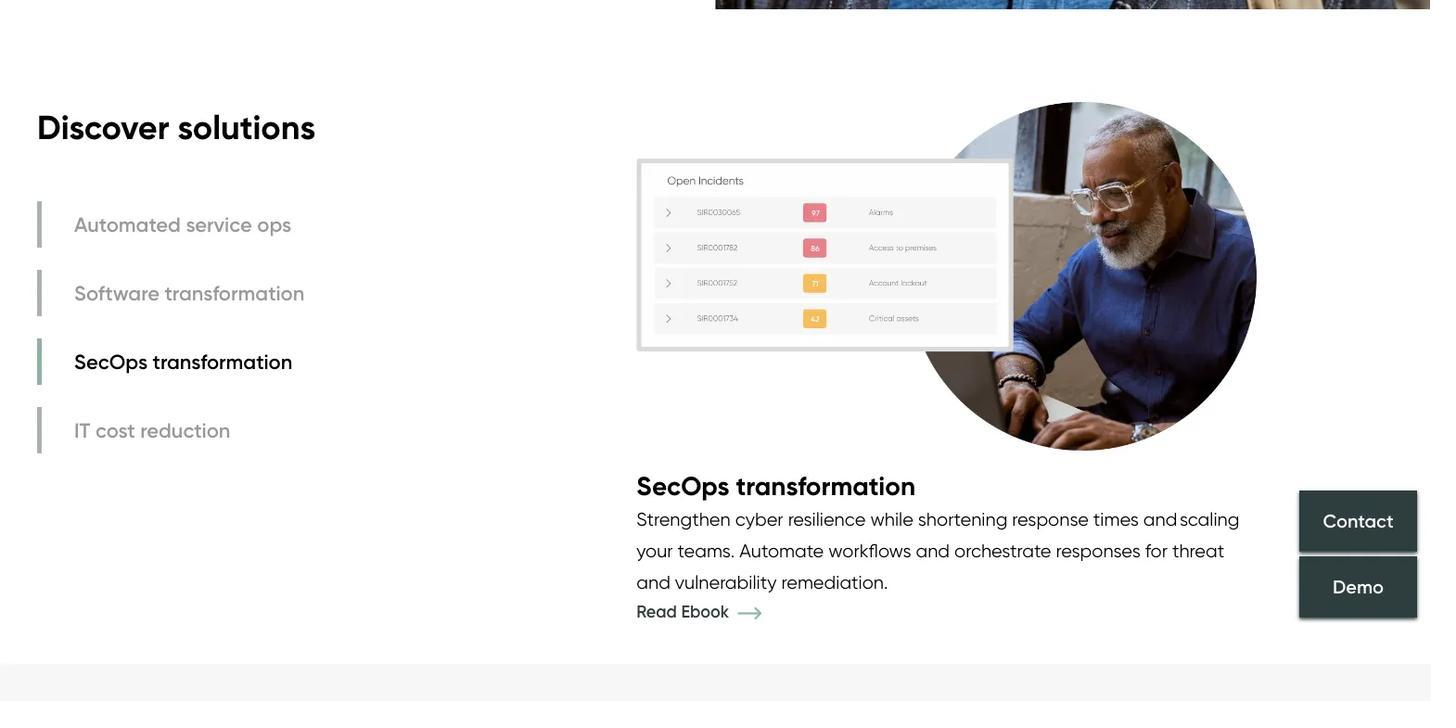 Task type: vqa. For each thing, say whether or not it's contained in the screenshot.
Strengthen
yes



Task type: describe. For each thing, give the bounding box(es) containing it.
ebook
[[681, 601, 729, 622]]

software transformation link
[[37, 270, 309, 316]]

software
[[74, 280, 160, 305]]

discover solutions
[[37, 107, 316, 148]]

service
[[186, 211, 252, 237]]

automate
[[740, 539, 824, 561]]

secops for secops transformation
[[74, 349, 148, 374]]

demo link
[[1300, 557, 1417, 618]]

workflows
[[829, 539, 911, 561]]

response
[[1012, 508, 1089, 530]]

discover
[[37, 107, 169, 148]]

transformation for secops transformation strengthen cyber resilience while shortening response times and scaling your teams. automate workflows and orchestrate responses for threat and vulnerability remediation.
[[736, 470, 916, 502]]

vulnerability
[[675, 571, 777, 593]]

strengthen
[[637, 508, 731, 530]]

read
[[637, 601, 677, 622]]

secops transformation link
[[37, 338, 309, 385]]

0 horizontal spatial and
[[637, 571, 671, 593]]

it cost reduction
[[74, 417, 230, 442]]

automated
[[74, 211, 181, 237]]

automated service ops link
[[37, 201, 309, 247]]

secops transformation
[[74, 349, 292, 374]]

contact
[[1323, 509, 1394, 532]]

while
[[870, 508, 914, 530]]

cost
[[96, 417, 135, 442]]

transformation for secops transformation
[[153, 349, 292, 374]]

0 vertical spatial and
[[916, 539, 950, 561]]

ops
[[257, 211, 291, 237]]

times
[[1093, 508, 1139, 530]]

your
[[637, 539, 673, 561]]

secops transformation strengthen cyber resilience while shortening response times and scaling your teams. automate workflows and orchestrate responses for threat and vulnerability remediation.
[[637, 470, 1240, 593]]

reduction
[[140, 417, 230, 442]]

transformation for software transformation
[[165, 280, 304, 305]]



Task type: locate. For each thing, give the bounding box(es) containing it.
demo
[[1333, 576, 1384, 598]]

transformation up the resilience
[[736, 470, 916, 502]]

automated service ops
[[74, 211, 291, 237]]

0 vertical spatial secops
[[74, 349, 148, 374]]

streamline service delivery for technology excellence image
[[0, 0, 1431, 9], [0, 0, 1431, 9]]

and
[[916, 539, 950, 561], [637, 571, 671, 593]]

teams.
[[678, 539, 735, 561]]

transformation down software transformation on the top
[[153, 349, 292, 374]]

cyber
[[735, 508, 783, 530]]

for
[[1145, 539, 1168, 561]]

orchestrate
[[955, 539, 1051, 561]]

secops up the cost
[[74, 349, 148, 374]]

threat
[[1172, 539, 1225, 561]]

transformation inside secops transformation strengthen cyber resilience while shortening response times and scaling your teams. automate workflows and orchestrate responses for threat and vulnerability remediation.
[[736, 470, 916, 502]]

contact link
[[1300, 491, 1417, 552]]

read ebook link
[[637, 601, 789, 622]]

it cost reduction link
[[37, 407, 309, 453]]

software transformation
[[74, 280, 304, 305]]

and scaling
[[1144, 508, 1240, 530]]

responses
[[1056, 539, 1141, 561]]

secops inside secops transformation strengthen cyber resilience while shortening response times and scaling your teams. automate workflows and orchestrate responses for threat and vulnerability remediation.
[[637, 470, 730, 502]]

1 vertical spatial transformation
[[153, 349, 292, 374]]

and up read
[[637, 571, 671, 593]]

resilience
[[788, 508, 866, 530]]

secops for secops transformation strengthen cyber resilience while shortening response times and scaling your teams. automate workflows and orchestrate responses for threat and vulnerability remediation.
[[637, 470, 730, 502]]

0 vertical spatial transformation
[[165, 280, 304, 305]]

1 vertical spatial and
[[637, 571, 671, 593]]

solutions
[[178, 107, 316, 148]]

shortening
[[918, 508, 1008, 530]]

2 vertical spatial transformation
[[736, 470, 916, 502]]

1 horizontal spatial secops
[[637, 470, 730, 502]]

secops
[[74, 349, 148, 374], [637, 470, 730, 502]]

transformation down 'service'
[[165, 280, 304, 305]]

it
[[74, 417, 90, 442]]

1 horizontal spatial and
[[916, 539, 950, 561]]

transformation
[[165, 280, 304, 305], [153, 349, 292, 374], [736, 470, 916, 502]]

read ebook
[[637, 601, 733, 622]]

automation and orchestration improve threat response image
[[637, 83, 1257, 469]]

1 vertical spatial secops
[[637, 470, 730, 502]]

secops up the strengthen
[[637, 470, 730, 502]]

remediation.
[[782, 571, 888, 593]]

and down shortening
[[916, 539, 950, 561]]

0 horizontal spatial secops
[[74, 349, 148, 374]]



